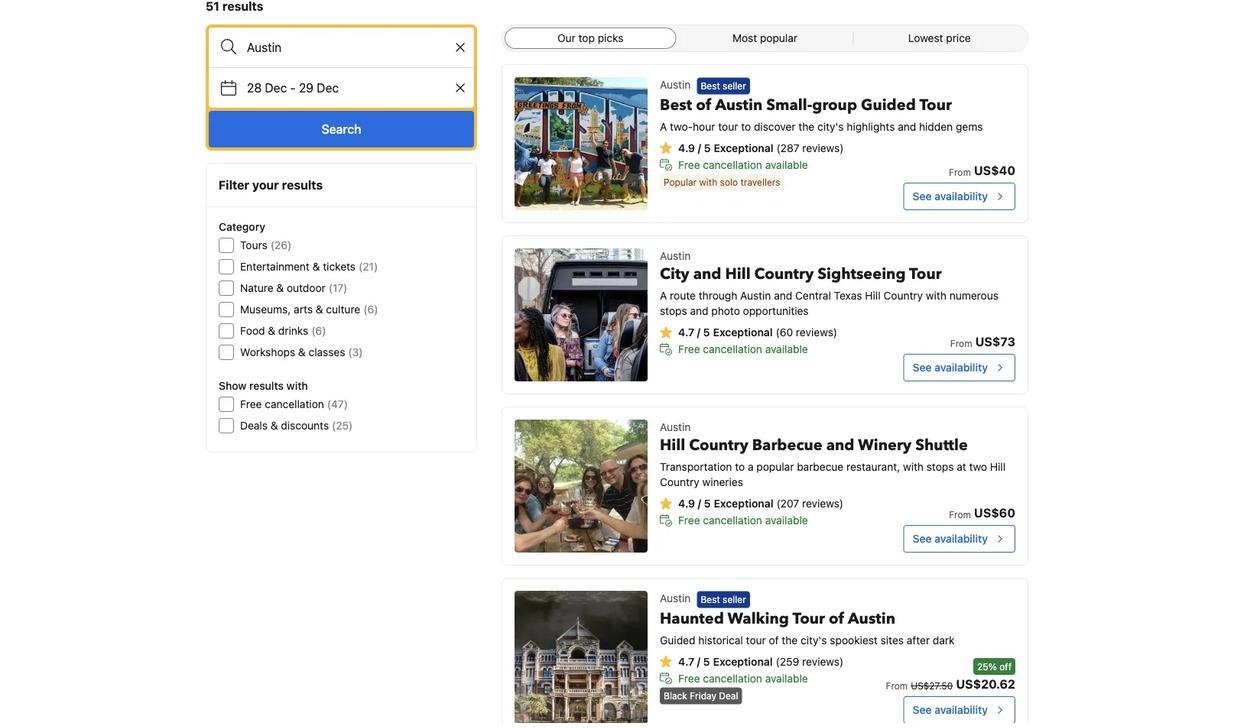 Task type: vqa. For each thing, say whether or not it's contained in the screenshot.


Task type: locate. For each thing, give the bounding box(es) containing it.
stops down route
[[660, 305, 687, 317]]

with inside austin hill country barbecue and winery shuttle transportation to a popular barbecue restaurant, with stops at two hill country wineries
[[903, 461, 924, 473]]

4.7 for city and hill country sightseeing tour
[[678, 326, 694, 339]]

3 free cancellation available from the top
[[678, 514, 808, 527]]

4.7 up black
[[678, 655, 694, 668]]

popular inside austin hill country barbecue and winery shuttle transportation to a popular barbecue restaurant, with stops at two hill country wineries
[[757, 461, 794, 473]]

1 available from the top
[[765, 158, 808, 171]]

& right food
[[268, 325, 275, 337]]

&
[[313, 260, 320, 273], [276, 282, 284, 294], [316, 303, 323, 316], [268, 325, 275, 337], [298, 346, 306, 359], [271, 419, 278, 432]]

available down the (259
[[765, 672, 808, 685]]

austin up hour
[[715, 94, 763, 115]]

2 seller from the top
[[723, 594, 746, 605]]

1 horizontal spatial guided
[[861, 94, 916, 115]]

austin up the two-
[[660, 78, 691, 91]]

5 down wineries
[[704, 497, 711, 510]]

free up popular
[[678, 158, 700, 171]]

0 horizontal spatial dec
[[265, 81, 287, 95]]

cancellation up deal
[[703, 672, 762, 685]]

1 horizontal spatial tour
[[746, 634, 766, 646]]

tour inside haunted walking tour of austin guided historical tour of the city's spookiest sites after dark
[[746, 634, 766, 646]]

cancellation for city
[[703, 343, 762, 356]]

available for hill
[[765, 343, 808, 356]]

from inside from us$40
[[949, 167, 971, 177]]

best for best
[[701, 81, 720, 91]]

city's
[[818, 120, 844, 133], [801, 634, 827, 646]]

1 vertical spatial a
[[660, 289, 667, 302]]

0 vertical spatial results
[[282, 178, 323, 192]]

0 vertical spatial tour
[[718, 120, 738, 133]]

/ down hour
[[698, 141, 701, 154]]

exceptional for austin
[[714, 141, 774, 154]]

of
[[696, 94, 712, 115], [829, 608, 845, 629], [769, 634, 779, 646]]

show
[[219, 380, 246, 392]]

reviews)
[[802, 141, 844, 154], [796, 326, 837, 339], [802, 497, 844, 510], [802, 655, 844, 668]]

0 horizontal spatial guided
[[660, 634, 695, 646]]

2 see availability from the top
[[913, 361, 988, 374]]

1 vertical spatial stops
[[927, 461, 954, 473]]

-
[[290, 81, 296, 95]]

cancellation up solo
[[703, 158, 762, 171]]

dec
[[265, 81, 287, 95], [317, 81, 339, 95]]

1 vertical spatial 4.9
[[678, 497, 695, 510]]

stops inside austin city and hill country sightseeing tour a route through austin and central texas hill country with numerous stops and photo opportunities
[[660, 305, 687, 317]]

country up the central
[[754, 264, 814, 285]]

popular right most
[[760, 32, 798, 44]]

to left a
[[735, 461, 745, 473]]

with left solo
[[699, 177, 717, 188]]

exceptional
[[714, 141, 774, 154], [713, 326, 773, 339], [714, 497, 774, 510], [713, 655, 773, 668]]

exceptional for tour
[[713, 655, 773, 668]]

available down (60
[[765, 343, 808, 356]]

/ down historical in the right bottom of the page
[[697, 655, 701, 668]]

tour
[[718, 120, 738, 133], [746, 634, 766, 646]]

free cancellation available for country
[[678, 514, 808, 527]]

3 availability from the top
[[935, 533, 988, 545]]

1 vertical spatial city's
[[801, 634, 827, 646]]

2 horizontal spatial of
[[829, 608, 845, 629]]

1 vertical spatial tour
[[746, 634, 766, 646]]

1 vertical spatial of
[[829, 608, 845, 629]]

barbecue
[[752, 435, 823, 456]]

1 vertical spatial best
[[660, 94, 692, 115]]

best seller up hour
[[701, 81, 746, 91]]

1 vertical spatial guided
[[660, 634, 695, 646]]

0 vertical spatial (6)
[[363, 303, 378, 316]]

the up the (259
[[782, 634, 798, 646]]

availability down from us$73
[[935, 361, 988, 374]]

1 4.9 from the top
[[678, 141, 695, 154]]

see availability down from us$60
[[913, 533, 988, 545]]

free for of
[[678, 158, 700, 171]]

1 4.7 from the top
[[678, 326, 694, 339]]

sites
[[881, 634, 904, 646]]

wineries
[[702, 476, 743, 489]]

4.9
[[678, 141, 695, 154], [678, 497, 695, 510]]

a inside best of austin small-group guided tour a two-hour tour to discover the city's highlights and hidden gems
[[660, 120, 667, 133]]

5
[[704, 141, 711, 154], [703, 326, 710, 339], [704, 497, 711, 510], [703, 655, 710, 668]]

5 for hill
[[704, 497, 711, 510]]

2 a from the top
[[660, 289, 667, 302]]

available down (207
[[765, 514, 808, 527]]

0 horizontal spatial tour
[[718, 120, 738, 133]]

city's down group
[[818, 120, 844, 133]]

0 vertical spatial to
[[741, 120, 751, 133]]

stops left at
[[927, 461, 954, 473]]

museums,
[[240, 303, 291, 316]]

best up haunted
[[701, 594, 720, 605]]

from us$27.50 us$20.62
[[886, 677, 1016, 692]]

and down route
[[690, 305, 709, 317]]

us$20.62
[[956, 677, 1016, 692]]

free down route
[[678, 343, 700, 356]]

reviews) for austin
[[802, 655, 844, 668]]

& for discounts
[[271, 419, 278, 432]]

2 dec from the left
[[317, 81, 339, 95]]

cancellation for of
[[703, 158, 762, 171]]

results up free cancellation (47)
[[249, 380, 284, 392]]

two-
[[670, 120, 693, 133]]

guided inside best of austin small-group guided tour a two-hour tour to discover the city's highlights and hidden gems
[[861, 94, 916, 115]]

1 seller from the top
[[723, 81, 746, 91]]

available down (287
[[765, 158, 808, 171]]

& right deals
[[271, 419, 278, 432]]

discounts
[[281, 419, 329, 432]]

us$27.50
[[911, 681, 953, 691]]

4 available from the top
[[765, 672, 808, 685]]

guided inside haunted walking tour of austin guided historical tour of the city's spookiest sites after dark
[[660, 634, 695, 646]]

5 down through
[[703, 326, 710, 339]]

seller down most
[[723, 81, 746, 91]]

from us$40
[[949, 163, 1016, 178]]

available for small-
[[765, 158, 808, 171]]

highlights
[[847, 120, 895, 133]]

free cancellation available
[[678, 158, 808, 171], [678, 343, 808, 356], [678, 514, 808, 527], [678, 672, 808, 685]]

4 see availability from the top
[[913, 704, 988, 717]]

free cancellation available down 4.7 / 5 exceptional (60 reviews) in the top right of the page
[[678, 343, 808, 356]]

a left the two-
[[660, 120, 667, 133]]

guided
[[861, 94, 916, 115], [660, 634, 695, 646]]

from left us$40
[[949, 167, 971, 177]]

austin hill country barbecue and winery shuttle transportation to a popular barbecue restaurant, with stops at two hill country wineries
[[660, 421, 1006, 489]]

popular right a
[[757, 461, 794, 473]]

2 free cancellation available from the top
[[678, 343, 808, 356]]

4 free cancellation available from the top
[[678, 672, 808, 685]]

free for walking
[[678, 672, 700, 685]]

see
[[913, 190, 932, 203], [913, 361, 932, 374], [913, 533, 932, 545], [913, 704, 932, 717]]

culture
[[326, 303, 360, 316]]

and inside austin hill country barbecue and winery shuttle transportation to a popular barbecue restaurant, with stops at two hill country wineries
[[826, 435, 855, 456]]

5 down hour
[[704, 141, 711, 154]]

reviews) right (60
[[796, 326, 837, 339]]

1 a from the top
[[660, 120, 667, 133]]

availability
[[935, 190, 988, 203], [935, 361, 988, 374], [935, 533, 988, 545], [935, 704, 988, 717]]

0 vertical spatial best seller
[[701, 81, 746, 91]]

best
[[701, 81, 720, 91], [660, 94, 692, 115], [701, 594, 720, 605]]

2 4.7 from the top
[[678, 655, 694, 668]]

/ for walking
[[697, 655, 701, 668]]

2 vertical spatial best
[[701, 594, 720, 605]]

4.7 down route
[[678, 326, 694, 339]]

tour right hour
[[718, 120, 738, 133]]

5 for city
[[703, 326, 710, 339]]

best up hour
[[701, 81, 720, 91]]

popular
[[760, 32, 798, 44], [757, 461, 794, 473]]

1 vertical spatial the
[[782, 634, 798, 646]]

free up black friday deal
[[678, 672, 700, 685]]

tour down walking
[[746, 634, 766, 646]]

see availability down from us$40
[[913, 190, 988, 203]]

& right arts
[[316, 303, 323, 316]]

0 vertical spatial stops
[[660, 305, 687, 317]]

1 vertical spatial seller
[[723, 594, 746, 605]]

& down entertainment at the top left
[[276, 282, 284, 294]]

5 for walking
[[703, 655, 710, 668]]

4.7
[[678, 326, 694, 339], [678, 655, 694, 668]]

the inside best of austin small-group guided tour a two-hour tour to discover the city's highlights and hidden gems
[[799, 120, 815, 133]]

tour for best of austin small-group guided tour
[[919, 94, 952, 115]]

with inside austin city and hill country sightseeing tour a route through austin and central texas hill country with numerous stops and photo opportunities
[[926, 289, 947, 302]]

filter your results
[[219, 178, 323, 192]]

free cancellation available for tour
[[678, 672, 808, 685]]

1 vertical spatial best seller
[[701, 594, 746, 605]]

available for of
[[765, 672, 808, 685]]

0 vertical spatial tour
[[919, 94, 952, 115]]

a left route
[[660, 289, 667, 302]]

exceptional down photo
[[713, 326, 773, 339]]

texas
[[834, 289, 862, 302]]

filter
[[219, 178, 249, 192]]

free for hill
[[678, 514, 700, 527]]

1 horizontal spatial the
[[799, 120, 815, 133]]

a inside austin city and hill country sightseeing tour a route through austin and central texas hill country with numerous stops and photo opportunities
[[660, 289, 667, 302]]

& down drinks
[[298, 346, 306, 359]]

1 availability from the top
[[935, 190, 988, 203]]

1 vertical spatial results
[[249, 380, 284, 392]]

with
[[699, 177, 717, 188], [926, 289, 947, 302], [286, 380, 308, 392], [903, 461, 924, 473]]

2 available from the top
[[765, 343, 808, 356]]

and
[[898, 120, 916, 133], [693, 264, 722, 285], [774, 289, 792, 302], [690, 305, 709, 317], [826, 435, 855, 456]]

2 vertical spatial tour
[[793, 608, 825, 629]]

3 available from the top
[[765, 514, 808, 527]]

/ for of
[[698, 141, 701, 154]]

best seller
[[701, 81, 746, 91], [701, 594, 746, 605]]

tour inside best of austin small-group guided tour a two-hour tour to discover the city's highlights and hidden gems
[[718, 120, 738, 133]]

cancellation down 4.9 / 5 exceptional (207 reviews)
[[703, 514, 762, 527]]

us$60
[[974, 506, 1016, 520]]

(26)
[[270, 239, 291, 252]]

of up 4.7 / 5 exceptional (259 reviews)
[[769, 634, 779, 646]]

0 vertical spatial 4.9
[[678, 141, 695, 154]]

free cancellation available up deal
[[678, 672, 808, 685]]

picks
[[598, 32, 624, 44]]

exceptional down historical in the right bottom of the page
[[713, 655, 773, 668]]

from left us$60
[[949, 509, 971, 520]]

winery
[[858, 435, 912, 456]]

/ for city
[[697, 326, 701, 339]]

29
[[299, 81, 314, 95]]

from us$73
[[950, 335, 1016, 349]]

1 see availability from the top
[[913, 190, 988, 203]]

from inside from us$60
[[949, 509, 971, 520]]

see availability down from us$73
[[913, 361, 988, 374]]

1 horizontal spatial stops
[[927, 461, 954, 473]]

tour inside austin city and hill country sightseeing tour a route through austin and central texas hill country with numerous stops and photo opportunities
[[909, 264, 942, 285]]

shuttle
[[916, 435, 968, 456]]

city and hill country sightseeing tour image
[[515, 249, 648, 382]]

0 vertical spatial of
[[696, 94, 712, 115]]

from left us$73
[[950, 338, 972, 349]]

seller
[[723, 81, 746, 91], [723, 594, 746, 605]]

1 vertical spatial to
[[735, 461, 745, 473]]

exceptional down wineries
[[714, 497, 774, 510]]

1 best seller from the top
[[701, 81, 746, 91]]

sightseeing
[[818, 264, 906, 285]]

tour inside best of austin small-group guided tour a two-hour tour to discover the city's highlights and hidden gems
[[919, 94, 952, 115]]

austin up spookiest
[[848, 608, 896, 629]]

see availability for hill country barbecue and winery shuttle
[[913, 533, 988, 545]]

from left us$27.50 on the right bottom of page
[[886, 681, 908, 691]]

25%
[[977, 661, 997, 672]]

city's left spookiest
[[801, 634, 827, 646]]

austin up transportation
[[660, 421, 691, 434]]

best seller for walking
[[701, 594, 746, 605]]

with left numerous
[[926, 289, 947, 302]]

after
[[907, 634, 930, 646]]

of up spookiest
[[829, 608, 845, 629]]

a
[[660, 120, 667, 133], [660, 289, 667, 302]]

best for haunted
[[701, 594, 720, 605]]

group
[[812, 94, 857, 115]]

0 vertical spatial seller
[[723, 81, 746, 91]]

dec right 29
[[317, 81, 339, 95]]

0 horizontal spatial (6)
[[311, 325, 326, 337]]

availability down from us$40
[[935, 190, 988, 203]]

show results with
[[219, 380, 308, 392]]

4.7 / 5 exceptional (259 reviews)
[[678, 655, 844, 668]]

popular
[[664, 177, 697, 188]]

(6) up classes at the top
[[311, 325, 326, 337]]

Where are you going? search field
[[209, 28, 474, 67]]

/ for hill
[[698, 497, 701, 510]]

2 best seller from the top
[[701, 594, 746, 605]]

3 see availability from the top
[[913, 533, 988, 545]]

4.9 for of
[[678, 141, 695, 154]]

austin inside best of austin small-group guided tour a two-hour tour to discover the city's highlights and hidden gems
[[715, 94, 763, 115]]

0 vertical spatial the
[[799, 120, 815, 133]]

(6) right the culture
[[363, 303, 378, 316]]

stops
[[660, 305, 687, 317], [927, 461, 954, 473]]

/ down through
[[697, 326, 701, 339]]

stops inside austin hill country barbecue and winery shuttle transportation to a popular barbecue restaurant, with stops at two hill country wineries
[[927, 461, 954, 473]]

0 vertical spatial best
[[701, 81, 720, 91]]

0 horizontal spatial the
[[782, 634, 798, 646]]

2 4.9 from the top
[[678, 497, 695, 510]]

0 vertical spatial popular
[[760, 32, 798, 44]]

availability down from us$27.50 us$20.62 at the right of the page
[[935, 704, 988, 717]]

2 availability from the top
[[935, 361, 988, 374]]

of inside best of austin small-group guided tour a two-hour tour to discover the city's highlights and hidden gems
[[696, 94, 712, 115]]

reviews) down best of austin small-group guided tour a two-hour tour to discover the city's highlights and hidden gems
[[802, 141, 844, 154]]

25% off
[[977, 661, 1012, 672]]

1 horizontal spatial (6)
[[363, 303, 378, 316]]

from inside from us$73
[[950, 338, 972, 349]]

the down the small-
[[799, 120, 815, 133]]

0 horizontal spatial of
[[696, 94, 712, 115]]

historical
[[698, 634, 743, 646]]

4 see from the top
[[913, 704, 932, 717]]

black
[[664, 691, 687, 701]]

to up 4.9 / 5 exceptional (287 reviews)
[[741, 120, 751, 133]]

two
[[969, 461, 987, 473]]

see for hill country barbecue and winery shuttle
[[913, 533, 932, 545]]

0 vertical spatial 4.7
[[678, 326, 694, 339]]

1 vertical spatial tour
[[909, 264, 942, 285]]

0 vertical spatial a
[[660, 120, 667, 133]]

free down transportation
[[678, 514, 700, 527]]

2 vertical spatial of
[[769, 634, 779, 646]]

availability for haunted walking tour of austin
[[935, 704, 988, 717]]

with down the shuttle
[[903, 461, 924, 473]]

0 horizontal spatial stops
[[660, 305, 687, 317]]

best up the two-
[[660, 94, 692, 115]]

arts
[[294, 303, 313, 316]]

availability for best of austin small-group guided tour
[[935, 190, 988, 203]]

4 availability from the top
[[935, 704, 988, 717]]

guided up the highlights
[[861, 94, 916, 115]]

the
[[799, 120, 815, 133], [782, 634, 798, 646]]

from us$60
[[949, 506, 1016, 520]]

tour right sightseeing
[[909, 264, 942, 285]]

3 see from the top
[[913, 533, 932, 545]]

4.9 down transportation
[[678, 497, 695, 510]]

free cancellation available down 4.9 / 5 exceptional (207 reviews)
[[678, 514, 808, 527]]

1 vertical spatial 4.7
[[678, 655, 694, 668]]

free cancellation available up solo
[[678, 158, 808, 171]]

city's inside best of austin small-group guided tour a two-hour tour to discover the city's highlights and hidden gems
[[818, 120, 844, 133]]

reviews) right (207
[[802, 497, 844, 510]]

& for tickets
[[313, 260, 320, 273]]

tours (26)
[[240, 239, 291, 252]]

numerous
[[950, 289, 999, 302]]

reviews) right the (259
[[802, 655, 844, 668]]

available
[[765, 158, 808, 171], [765, 343, 808, 356], [765, 514, 808, 527], [765, 672, 808, 685]]

2 see from the top
[[913, 361, 932, 374]]

0 vertical spatial guided
[[861, 94, 916, 115]]

results right your
[[282, 178, 323, 192]]

exceptional up solo
[[714, 141, 774, 154]]

the inside haunted walking tour of austin guided historical tour of the city's spookiest sites after dark
[[782, 634, 798, 646]]

1 see from the top
[[913, 190, 932, 203]]

(6)
[[363, 303, 378, 316], [311, 325, 326, 337]]

workshops & classes (3)
[[240, 346, 363, 359]]

best seller up haunted
[[701, 594, 746, 605]]

1 horizontal spatial dec
[[317, 81, 339, 95]]

1 vertical spatial popular
[[757, 461, 794, 473]]

/ down transportation
[[698, 497, 701, 510]]

& left the tickets at the top left
[[313, 260, 320, 273]]

free
[[678, 158, 700, 171], [678, 343, 700, 356], [240, 398, 262, 411], [678, 514, 700, 527], [678, 672, 700, 685]]

0 vertical spatial city's
[[818, 120, 844, 133]]

solo
[[720, 177, 738, 188]]

4.9 down the two-
[[678, 141, 695, 154]]

tour up the (259
[[793, 608, 825, 629]]

tour
[[919, 94, 952, 115], [909, 264, 942, 285], [793, 608, 825, 629]]

tour for city and hill country sightseeing tour
[[909, 264, 942, 285]]

1 free cancellation available from the top
[[678, 158, 808, 171]]



Task type: describe. For each thing, give the bounding box(es) containing it.
(287
[[777, 141, 800, 154]]

lowest price
[[908, 32, 971, 44]]

at
[[957, 461, 966, 473]]

(207
[[777, 497, 799, 510]]

4.9 / 5 exceptional (207 reviews)
[[678, 497, 844, 510]]

city
[[660, 264, 690, 285]]

price
[[946, 32, 971, 44]]

and up the opportunities
[[774, 289, 792, 302]]

haunted
[[660, 608, 724, 629]]

guided for tour
[[861, 94, 916, 115]]

country down transportation
[[660, 476, 700, 489]]

& for outdoor
[[276, 282, 284, 294]]

free cancellation available for and
[[678, 343, 808, 356]]

seller for walking
[[723, 594, 746, 605]]

hill down sightseeing
[[865, 289, 881, 302]]

tickets
[[323, 260, 356, 273]]

a for city and hill country sightseeing tour
[[660, 289, 667, 302]]

(17)
[[329, 282, 347, 294]]

off
[[1000, 661, 1012, 672]]

entertainment & tickets (21)
[[240, 260, 378, 273]]

see for best of austin small-group guided tour
[[913, 190, 932, 203]]

4.9 / 5 exceptional (287 reviews)
[[678, 141, 844, 154]]

deals
[[240, 419, 268, 432]]

classes
[[309, 346, 345, 359]]

5 for of
[[704, 141, 711, 154]]

best seller for of
[[701, 81, 746, 91]]

best of austin small-group guided tour a two-hour tour to discover the city's highlights and hidden gems
[[660, 94, 983, 133]]

photo
[[711, 305, 740, 317]]

28 dec - 29 dec
[[247, 81, 339, 95]]

to inside best of austin small-group guided tour a two-hour tour to discover the city's highlights and hidden gems
[[741, 120, 751, 133]]

transportation
[[660, 461, 732, 473]]

hill up transportation
[[660, 435, 685, 456]]

and up through
[[693, 264, 722, 285]]

(60
[[776, 326, 793, 339]]

with up free cancellation (47)
[[286, 380, 308, 392]]

exceptional for and
[[713, 326, 773, 339]]

lowest
[[908, 32, 943, 44]]

& for drinks
[[268, 325, 275, 337]]

seller for of
[[723, 81, 746, 91]]

austin up city
[[660, 250, 691, 262]]

and inside best of austin small-group guided tour a two-hour tour to discover the city's highlights and hidden gems
[[898, 120, 916, 133]]

(21)
[[359, 260, 378, 273]]

us$40
[[974, 163, 1016, 178]]

deals & discounts (25)
[[240, 419, 353, 432]]

a for best of austin small-group guided tour
[[660, 120, 667, 133]]

free cancellation available for austin
[[678, 158, 808, 171]]

opportunities
[[743, 305, 809, 317]]

entertainment
[[240, 260, 310, 273]]

most popular
[[733, 32, 798, 44]]

tour inside haunted walking tour of austin guided historical tour of the city's spookiest sites after dark
[[793, 608, 825, 629]]

through
[[699, 289, 737, 302]]

cancellation for hill
[[703, 514, 762, 527]]

availability for hill country barbecue and winery shuttle
[[935, 533, 988, 545]]

free up deals
[[240, 398, 262, 411]]

(259
[[776, 655, 799, 668]]

outdoor
[[287, 282, 326, 294]]

see for haunted walking tour of austin
[[913, 704, 932, 717]]

1 dec from the left
[[265, 81, 287, 95]]

top
[[579, 32, 595, 44]]

discover
[[754, 120, 796, 133]]

city's inside haunted walking tour of austin guided historical tour of the city's spookiest sites after dark
[[801, 634, 827, 646]]

to inside austin hill country barbecue and winery shuttle transportation to a popular barbecue restaurant, with stops at two hill country wineries
[[735, 461, 745, 473]]

travellers
[[741, 177, 780, 188]]

food & drinks (6)
[[240, 325, 326, 337]]

see availability for city and hill country sightseeing tour
[[913, 361, 988, 374]]

see for city and hill country sightseeing tour
[[913, 361, 932, 374]]

best of austin small-group guided tour image
[[515, 77, 648, 210]]

1 horizontal spatial of
[[769, 634, 779, 646]]

country up transportation
[[689, 435, 749, 456]]

4.7 for haunted walking tour of austin
[[678, 655, 694, 668]]

4.9 for hill
[[678, 497, 695, 510]]

austin up haunted
[[660, 592, 691, 605]]

black friday deal
[[664, 691, 738, 701]]

food
[[240, 325, 265, 337]]

from for best of austin small-group guided tour
[[949, 167, 971, 177]]

walking
[[728, 608, 789, 629]]

hidden
[[919, 120, 953, 133]]

drinks
[[278, 325, 308, 337]]

austin inside austin hill country barbecue and winery shuttle transportation to a popular barbecue restaurant, with stops at two hill country wineries
[[660, 421, 691, 434]]

haunted walking tour of austin image
[[515, 591, 648, 723]]

hill right two at the right bottom of the page
[[990, 461, 1006, 473]]

deal
[[719, 691, 738, 701]]

reviews) for country
[[796, 326, 837, 339]]

& for classes
[[298, 346, 306, 359]]

popular with solo travellers
[[664, 177, 780, 188]]

availability for city and hill country sightseeing tour
[[935, 361, 988, 374]]

dark
[[933, 634, 955, 646]]

austin up the opportunities
[[740, 289, 771, 302]]

restaurant,
[[847, 461, 900, 473]]

from inside from us$27.50 us$20.62
[[886, 681, 908, 691]]

nature & outdoor (17)
[[240, 282, 347, 294]]

1 vertical spatial (6)
[[311, 325, 326, 337]]

available for barbecue
[[765, 514, 808, 527]]

from for city and hill country sightseeing tour
[[950, 338, 972, 349]]

museums, arts & culture (6)
[[240, 303, 378, 316]]

route
[[670, 289, 696, 302]]

austin city and hill country sightseeing tour a route through austin and central texas hill country with numerous stops and photo opportunities
[[660, 250, 999, 317]]

hour
[[693, 120, 715, 133]]

cancellation up the deals & discounts (25)
[[265, 398, 324, 411]]

guided for historical
[[660, 634, 695, 646]]

nature
[[240, 282, 273, 294]]

us$73
[[976, 335, 1016, 349]]

workshops
[[240, 346, 295, 359]]

reviews) for group
[[802, 141, 844, 154]]

from for hill country barbecue and winery shuttle
[[949, 509, 971, 520]]

hill country barbecue and winery shuttle image
[[515, 420, 648, 553]]

free for city
[[678, 343, 700, 356]]

our
[[557, 32, 576, 44]]

austin inside haunted walking tour of austin guided historical tour of the city's spookiest sites after dark
[[848, 608, 896, 629]]

small-
[[766, 94, 812, 115]]

tours
[[240, 239, 267, 252]]

barbecue
[[797, 461, 844, 473]]

exceptional for country
[[714, 497, 774, 510]]

best inside best of austin small-group guided tour a two-hour tour to discover the city's highlights and hidden gems
[[660, 94, 692, 115]]

friday
[[690, 691, 716, 701]]

see availability for best of austin small-group guided tour
[[913, 190, 988, 203]]

gems
[[956, 120, 983, 133]]

most
[[733, 32, 757, 44]]

haunted walking tour of austin guided historical tour of the city's spookiest sites after dark
[[660, 608, 955, 646]]

(47)
[[327, 398, 348, 411]]

4.7 / 5 exceptional (60 reviews)
[[678, 326, 837, 339]]

cancellation for walking
[[703, 672, 762, 685]]

hill up through
[[725, 264, 751, 285]]

your
[[252, 178, 279, 192]]

central
[[795, 289, 831, 302]]

see availability for haunted walking tour of austin
[[913, 704, 988, 717]]

reviews) for and
[[802, 497, 844, 510]]

(25)
[[332, 419, 353, 432]]

free cancellation (47)
[[240, 398, 348, 411]]

country down sightseeing
[[884, 289, 923, 302]]

search
[[322, 122, 361, 137]]

spookiest
[[830, 634, 878, 646]]



